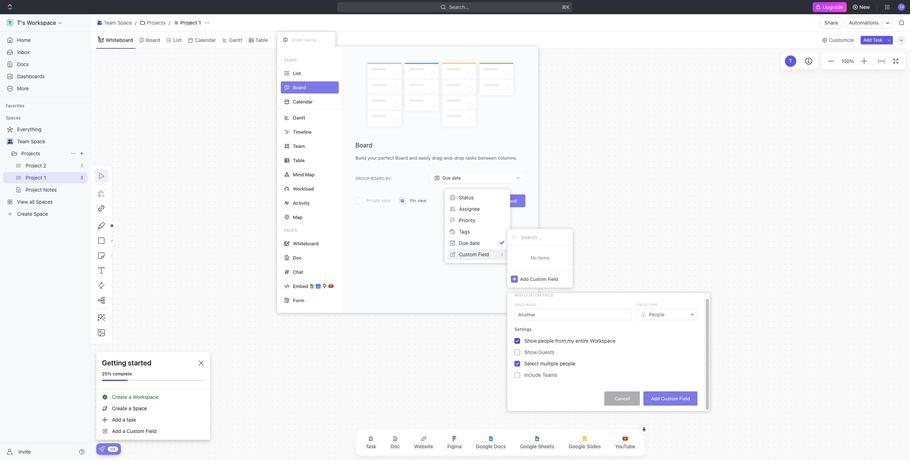 Task type: vqa. For each thing, say whether or not it's contained in the screenshot.
bottom Docs
yes



Task type: describe. For each thing, give the bounding box(es) containing it.
user group image
[[97, 21, 102, 25]]

1 / from the left
[[135, 20, 137, 26]]

Search... text field
[[521, 232, 570, 243]]

a for task
[[123, 417, 125, 423]]

docs inside sidebar navigation
[[17, 61, 29, 67]]

people
[[649, 311, 665, 317]]

youtube
[[616, 444, 636, 450]]

project 1
[[181, 20, 201, 26]]

Enter name... text field
[[515, 309, 632, 320]]

custom field
[[459, 251, 489, 258]]

inbox
[[17, 49, 30, 55]]

started
[[128, 359, 152, 367]]

activity
[[293, 200, 310, 206]]

guests
[[539, 349, 555, 355]]

share button
[[821, 17, 843, 28]]

due date for due date dropdown button
[[443, 175, 461, 181]]

0 vertical spatial projects link
[[138, 18, 167, 27]]

2 horizontal spatial board
[[503, 198, 517, 204]]

embed
[[293, 283, 308, 289]]

space inside tree
[[31, 138, 45, 144]]

assignee
[[459, 206, 480, 212]]

new button
[[850, 1, 875, 13]]

close image
[[199, 361, 204, 366]]

custom inside add custom field dropdown button
[[530, 276, 547, 282]]

include
[[525, 372, 541, 378]]

getting
[[102, 359, 126, 367]]

dashboards
[[17, 73, 45, 79]]

new
[[860, 4, 870, 10]]

type
[[649, 303, 658, 307]]

0 vertical spatial board
[[146, 37, 160, 43]]

add custom field inside add custom field dropdown button
[[520, 276, 558, 282]]

from
[[556, 338, 566, 344]]

show for show people from my entire workspace
[[525, 338, 537, 344]]

due date button
[[448, 238, 508, 249]]

google docs
[[476, 444, 506, 450]]

list link
[[172, 35, 182, 45]]

show guests
[[525, 349, 555, 355]]

0 vertical spatial workspace
[[590, 338, 616, 344]]

list inside list link
[[173, 37, 182, 43]]

invite
[[18, 449, 31, 455]]

teams
[[543, 372, 558, 378]]

no items
[[531, 255, 550, 261]]

add inside button
[[651, 396, 660, 401]]

chat
[[293, 269, 304, 275]]

onboarding checklist button element
[[99, 446, 105, 452]]

automations button
[[846, 17, 883, 28]]

2 horizontal spatial space
[[133, 406, 147, 412]]

customize button
[[820, 35, 857, 45]]

0 horizontal spatial doc
[[293, 255, 302, 261]]

1/4
[[110, 447, 116, 451]]

google sheets
[[520, 444, 555, 450]]

share
[[825, 20, 839, 26]]

multiple
[[540, 361, 559, 367]]

custom field button
[[448, 249, 508, 260]]

board link
[[145, 35, 160, 45]]

task inside "button"
[[873, 37, 883, 43]]

my
[[568, 338, 574, 344]]

google for google sheets
[[520, 444, 537, 450]]

automations
[[850, 20, 879, 26]]

1 horizontal spatial gantt
[[293, 115, 305, 120]]

onboarding checklist button image
[[99, 446, 105, 452]]

0 horizontal spatial workspace
[[133, 394, 158, 400]]

settings
[[515, 327, 532, 332]]

0 horizontal spatial map
[[293, 214, 303, 220]]

user group image
[[7, 139, 13, 144]]

field type
[[637, 303, 658, 307]]

inbox link
[[3, 47, 88, 58]]

google slides button
[[563, 432, 607, 454]]

figma
[[448, 444, 462, 450]]

0 vertical spatial map
[[305, 172, 315, 177]]

1 horizontal spatial space
[[118, 20, 132, 26]]

Include Teams checkbox
[[515, 372, 520, 378]]

assignee button
[[448, 203, 508, 215]]

status button
[[448, 192, 508, 203]]

add task
[[864, 37, 883, 43]]

a for space
[[129, 406, 131, 412]]

priority
[[459, 217, 476, 223]]

show people from my entire workspace
[[525, 338, 616, 344]]

board
[[371, 176, 385, 181]]

task
[[127, 417, 136, 423]]

due date for due date button
[[459, 240, 480, 246]]

getting started
[[102, 359, 152, 367]]

gantt link
[[228, 35, 242, 45]]

table link
[[254, 35, 268, 45]]

select
[[525, 361, 539, 367]]

task button
[[360, 432, 382, 454]]

dashboards link
[[3, 71, 88, 82]]

mind map
[[293, 172, 315, 177]]

name
[[526, 303, 537, 307]]

Show Guests checkbox
[[515, 350, 520, 355]]

website button
[[409, 432, 439, 454]]

doc button
[[385, 432, 406, 454]]

create a workspace
[[112, 394, 158, 400]]

add a custom field
[[112, 428, 157, 434]]

project
[[181, 20, 197, 26]]

date for due date dropdown button
[[452, 175, 461, 181]]

group board by:
[[356, 176, 392, 181]]

doc inside button
[[391, 444, 400, 450]]

add task button
[[861, 36, 886, 44]]

home
[[17, 37, 31, 43]]

tree inside sidebar navigation
[[3, 124, 88, 220]]

100%
[[842, 58, 854, 64]]

form
[[293, 298, 304, 303]]

gantt inside 'link'
[[229, 37, 242, 43]]

google for google docs
[[476, 444, 493, 450]]

create for create a space
[[112, 406, 127, 412]]

sidebar navigation
[[0, 14, 91, 460]]

projects inside tree
[[21, 150, 40, 157]]

search...
[[449, 4, 470, 10]]

people button
[[638, 309, 698, 321]]

google docs button
[[470, 432, 512, 454]]

0 vertical spatial projects
[[147, 20, 166, 26]]

1 horizontal spatial calendar
[[293, 99, 313, 104]]

status
[[459, 195, 474, 201]]



Task type: locate. For each thing, give the bounding box(es) containing it.
google right figma
[[476, 444, 493, 450]]

space
[[118, 20, 132, 26], [31, 138, 45, 144], [133, 406, 147, 412]]

board
[[146, 37, 160, 43], [356, 142, 373, 149], [503, 198, 517, 204]]

items
[[538, 255, 550, 261]]

1 horizontal spatial projects
[[147, 20, 166, 26]]

website
[[414, 444, 433, 450]]

spaces
[[6, 115, 21, 121]]

map right mind
[[305, 172, 315, 177]]

add custom field button
[[644, 392, 698, 406]]

1 vertical spatial projects link
[[21, 148, 68, 159]]

projects link inside tree
[[21, 148, 68, 159]]

field name
[[515, 303, 537, 307]]

1 vertical spatial space
[[31, 138, 45, 144]]

people up guests
[[539, 338, 554, 344]]

a down 'add a task'
[[123, 428, 125, 434]]

2 / from the left
[[169, 20, 170, 26]]

create up 'add a task'
[[112, 406, 127, 412]]

favorites
[[6, 103, 24, 108]]

calendar
[[195, 37, 216, 43], [293, 99, 313, 104]]

whiteboard left board link
[[106, 37, 133, 43]]

Enter name... field
[[291, 37, 330, 43]]

google
[[476, 444, 493, 450], [520, 444, 537, 450], [569, 444, 586, 450]]

projects link
[[138, 18, 167, 27], [21, 148, 68, 159]]

1 vertical spatial board
[[356, 142, 373, 149]]

1 vertical spatial table
[[293, 157, 305, 163]]

tree containing team space
[[3, 124, 88, 220]]

list
[[173, 37, 182, 43], [293, 70, 301, 76]]

1 vertical spatial due date
[[459, 240, 480, 246]]

1 vertical spatial map
[[293, 214, 303, 220]]

no
[[531, 255, 537, 261]]

due inside dropdown button
[[443, 175, 451, 181]]

2 vertical spatial board
[[503, 198, 517, 204]]

create a space
[[112, 406, 147, 412]]

a up task
[[129, 406, 131, 412]]

calendar link
[[194, 35, 216, 45]]

cancel
[[615, 396, 630, 401]]

1 vertical spatial team space
[[17, 138, 45, 144]]

team
[[104, 20, 116, 26], [17, 138, 29, 144], [293, 143, 305, 149]]

1 create from the top
[[112, 394, 127, 400]]

1 horizontal spatial whiteboard
[[293, 241, 319, 246]]

add inside dropdown button
[[520, 276, 529, 282]]

gantt up timeline
[[293, 115, 305, 120]]

tags
[[459, 229, 470, 235]]

1 horizontal spatial doc
[[391, 444, 400, 450]]

2 create from the top
[[112, 406, 127, 412]]

due for due date button
[[459, 240, 468, 246]]

1 vertical spatial docs
[[494, 444, 506, 450]]

project 1 link
[[172, 18, 203, 27]]

by:
[[386, 176, 392, 181]]

add
[[864, 37, 872, 43], [520, 276, 529, 282], [515, 293, 523, 297], [651, 396, 660, 401], [112, 417, 121, 423], [112, 428, 121, 434]]

1 horizontal spatial people
[[560, 361, 576, 367]]

youtube button
[[610, 432, 641, 454]]

timeline
[[293, 129, 312, 135]]

0 vertical spatial gantt
[[229, 37, 242, 43]]

1 horizontal spatial table
[[293, 157, 305, 163]]

0 horizontal spatial due
[[443, 175, 451, 181]]

select multiple people
[[525, 361, 576, 367]]

group
[[356, 176, 370, 181]]

date up status
[[452, 175, 461, 181]]

1 horizontal spatial team space
[[104, 20, 132, 26]]

1 show from the top
[[525, 338, 537, 344]]

include teams
[[525, 372, 558, 378]]

⌘k
[[562, 4, 570, 10]]

0 vertical spatial people
[[539, 338, 554, 344]]

2 vertical spatial add custom field
[[651, 396, 690, 401]]

table up mind
[[293, 157, 305, 163]]

due
[[443, 175, 451, 181], [459, 240, 468, 246]]

whiteboard link
[[104, 35, 133, 45]]

1 vertical spatial add custom field
[[515, 293, 554, 297]]

0 horizontal spatial team space
[[17, 138, 45, 144]]

due date up status
[[443, 175, 461, 181]]

create up create a space at the bottom left of page
[[112, 394, 127, 400]]

docs link
[[3, 59, 88, 70]]

0 vertical spatial add custom field
[[520, 276, 558, 282]]

1 vertical spatial doc
[[391, 444, 400, 450]]

1 horizontal spatial team
[[104, 20, 116, 26]]

2 google from the left
[[520, 444, 537, 450]]

due inside button
[[459, 240, 468, 246]]

1 vertical spatial due
[[459, 240, 468, 246]]

0 horizontal spatial team space link
[[17, 136, 86, 147]]

google left "slides"
[[569, 444, 586, 450]]

google left sheets on the bottom right of the page
[[520, 444, 537, 450]]

1 vertical spatial people
[[560, 361, 576, 367]]

workspace right entire
[[590, 338, 616, 344]]

field inside button
[[680, 396, 690, 401]]

0 vertical spatial show
[[525, 338, 537, 344]]

0 horizontal spatial projects
[[21, 150, 40, 157]]

1 vertical spatial date
[[470, 240, 480, 246]]

google slides
[[569, 444, 601, 450]]

show for show guests
[[525, 349, 537, 355]]

team right user group image
[[104, 20, 116, 26]]

team space inside sidebar navigation
[[17, 138, 45, 144]]

1 horizontal spatial board
[[356, 142, 373, 149]]

sheets
[[538, 444, 555, 450]]

0 horizontal spatial gantt
[[229, 37, 242, 43]]

gantt
[[229, 37, 242, 43], [293, 115, 305, 120]]

1 horizontal spatial map
[[305, 172, 315, 177]]

1 vertical spatial whiteboard
[[293, 241, 319, 246]]

100% button
[[841, 57, 856, 65]]

0 vertical spatial table
[[256, 37, 268, 43]]

complete
[[113, 371, 132, 377]]

1 horizontal spatial date
[[470, 240, 480, 246]]

team space up whiteboard link
[[104, 20, 132, 26]]

2 horizontal spatial google
[[569, 444, 586, 450]]

date
[[452, 175, 461, 181], [470, 240, 480, 246]]

custom inside add custom field button
[[662, 396, 679, 401]]

custom inside custom field dropdown button
[[459, 251, 477, 258]]

a for custom
[[123, 428, 125, 434]]

0 horizontal spatial table
[[256, 37, 268, 43]]

docs inside button
[[494, 444, 506, 450]]

favorites button
[[3, 102, 27, 110]]

add a task
[[112, 417, 136, 423]]

0 horizontal spatial whiteboard
[[106, 37, 133, 43]]

date inside button
[[470, 240, 480, 246]]

0 vertical spatial list
[[173, 37, 182, 43]]

upgrade link
[[813, 2, 847, 12]]

due for due date dropdown button
[[443, 175, 451, 181]]

0 vertical spatial date
[[452, 175, 461, 181]]

1 horizontal spatial team space link
[[95, 18, 134, 27]]

list down project 1 link
[[173, 37, 182, 43]]

map down "activity"
[[293, 214, 303, 220]]

0 horizontal spatial team
[[17, 138, 29, 144]]

workspace
[[590, 338, 616, 344], [133, 394, 158, 400]]

team inside tree
[[17, 138, 29, 144]]

add custom field
[[520, 276, 558, 282], [515, 293, 554, 297], [651, 396, 690, 401]]

figma button
[[442, 432, 468, 454]]

0 horizontal spatial /
[[135, 20, 137, 26]]

1 horizontal spatial list
[[293, 70, 301, 76]]

0 horizontal spatial calendar
[[195, 37, 216, 43]]

0 vertical spatial task
[[873, 37, 883, 43]]

due date inside dropdown button
[[443, 175, 461, 181]]

0 horizontal spatial google
[[476, 444, 493, 450]]

workload
[[293, 186, 314, 192]]

doc up the chat
[[293, 255, 302, 261]]

1 horizontal spatial docs
[[494, 444, 506, 450]]

mind
[[293, 172, 304, 177]]

1 vertical spatial create
[[112, 406, 127, 412]]

1 vertical spatial list
[[293, 70, 301, 76]]

0 horizontal spatial date
[[452, 175, 461, 181]]

0 horizontal spatial list
[[173, 37, 182, 43]]

date up custom field
[[470, 240, 480, 246]]

0 vertical spatial calendar
[[195, 37, 216, 43]]

space up whiteboard link
[[118, 20, 132, 26]]

0 vertical spatial team space link
[[95, 18, 134, 27]]

customize
[[829, 37, 854, 43]]

25%
[[102, 371, 112, 377]]

0 vertical spatial docs
[[17, 61, 29, 67]]

1 horizontal spatial google
[[520, 444, 537, 450]]

team space link
[[95, 18, 134, 27], [17, 136, 86, 147]]

1 horizontal spatial /
[[169, 20, 170, 26]]

0 horizontal spatial projects link
[[21, 148, 68, 159]]

field
[[478, 251, 489, 258], [548, 276, 558, 282], [543, 293, 554, 297], [515, 303, 525, 307], [637, 303, 648, 307], [680, 396, 690, 401], [146, 428, 157, 434]]

date inside dropdown button
[[452, 175, 461, 181]]

0 horizontal spatial people
[[539, 338, 554, 344]]

whiteboard up the chat
[[293, 241, 319, 246]]

1 vertical spatial team space link
[[17, 136, 86, 147]]

1 horizontal spatial projects link
[[138, 18, 167, 27]]

1 vertical spatial task
[[366, 444, 377, 450]]

gantt left table link
[[229, 37, 242, 43]]

0 horizontal spatial board
[[146, 37, 160, 43]]

1 vertical spatial workspace
[[133, 394, 158, 400]]

table
[[256, 37, 268, 43], [293, 157, 305, 163]]

1 vertical spatial calendar
[[293, 99, 313, 104]]

date for due date button
[[470, 240, 480, 246]]

calendar up timeline
[[293, 99, 313, 104]]

a left task
[[123, 417, 125, 423]]

tree
[[3, 124, 88, 220]]

/
[[135, 20, 137, 26], [169, 20, 170, 26]]

0 vertical spatial space
[[118, 20, 132, 26]]

task down automations "button"
[[873, 37, 883, 43]]

1 horizontal spatial due
[[459, 240, 468, 246]]

show up select
[[525, 349, 537, 355]]

3 google from the left
[[569, 444, 586, 450]]

google sheets button
[[515, 432, 560, 454]]

projects
[[147, 20, 166, 26], [21, 150, 40, 157]]

25% complete
[[102, 371, 132, 377]]

due date up custom field
[[459, 240, 480, 246]]

doc right task "button"
[[391, 444, 400, 450]]

upgrade
[[823, 4, 844, 10]]

space down create a workspace
[[133, 406, 147, 412]]

1 horizontal spatial task
[[873, 37, 883, 43]]

2 horizontal spatial team
[[293, 143, 305, 149]]

0 vertical spatial whiteboard
[[106, 37, 133, 43]]

0 vertical spatial due
[[443, 175, 451, 181]]

calendar down 1
[[195, 37, 216, 43]]

1 vertical spatial gantt
[[293, 115, 305, 120]]

slides
[[587, 444, 601, 450]]

0 vertical spatial doc
[[293, 255, 302, 261]]

due date
[[443, 175, 461, 181], [459, 240, 480, 246]]

2 vertical spatial space
[[133, 406, 147, 412]]

priority button
[[448, 215, 508, 226]]

team down timeline
[[293, 143, 305, 149]]

Select multiple people checkbox
[[515, 361, 520, 367]]

list down "view"
[[293, 70, 301, 76]]

0 horizontal spatial space
[[31, 138, 45, 144]]

create for create a workspace
[[112, 394, 127, 400]]

entire
[[576, 338, 589, 344]]

team space right user group icon
[[17, 138, 45, 144]]

task
[[873, 37, 883, 43], [366, 444, 377, 450]]

task inside "button"
[[366, 444, 377, 450]]

people right multiple
[[560, 361, 576, 367]]

0 vertical spatial due date
[[443, 175, 461, 181]]

workspace up create a space at the bottom left of page
[[133, 394, 158, 400]]

team right user group icon
[[17, 138, 29, 144]]

1
[[199, 20, 201, 26]]

add inside "button"
[[864, 37, 872, 43]]

0 vertical spatial create
[[112, 394, 127, 400]]

1 horizontal spatial workspace
[[590, 338, 616, 344]]

1 google from the left
[[476, 444, 493, 450]]

add custom field inside add custom field button
[[651, 396, 690, 401]]

Show people from my entire Workspace checkbox
[[515, 338, 520, 344]]

1 vertical spatial show
[[525, 349, 537, 355]]

0 vertical spatial team space
[[104, 20, 132, 26]]

0 horizontal spatial task
[[366, 444, 377, 450]]

show right the show people from my entire workspace option
[[525, 338, 537, 344]]

0 horizontal spatial docs
[[17, 61, 29, 67]]

view button
[[277, 32, 300, 48]]

map
[[305, 172, 315, 177], [293, 214, 303, 220]]

2 show from the top
[[525, 349, 537, 355]]

1 vertical spatial projects
[[21, 150, 40, 157]]

space right user group icon
[[31, 138, 45, 144]]

google for google slides
[[569, 444, 586, 450]]

a
[[129, 394, 131, 400], [129, 406, 131, 412], [123, 417, 125, 423], [123, 428, 125, 434]]

task left doc button
[[366, 444, 377, 450]]

view button
[[277, 35, 300, 45]]

a up create a space at the bottom left of page
[[129, 394, 131, 400]]

due date inside button
[[459, 240, 480, 246]]

a for workspace
[[129, 394, 131, 400]]

table right 'gantt' 'link'
[[256, 37, 268, 43]]

home link
[[3, 35, 88, 46]]



